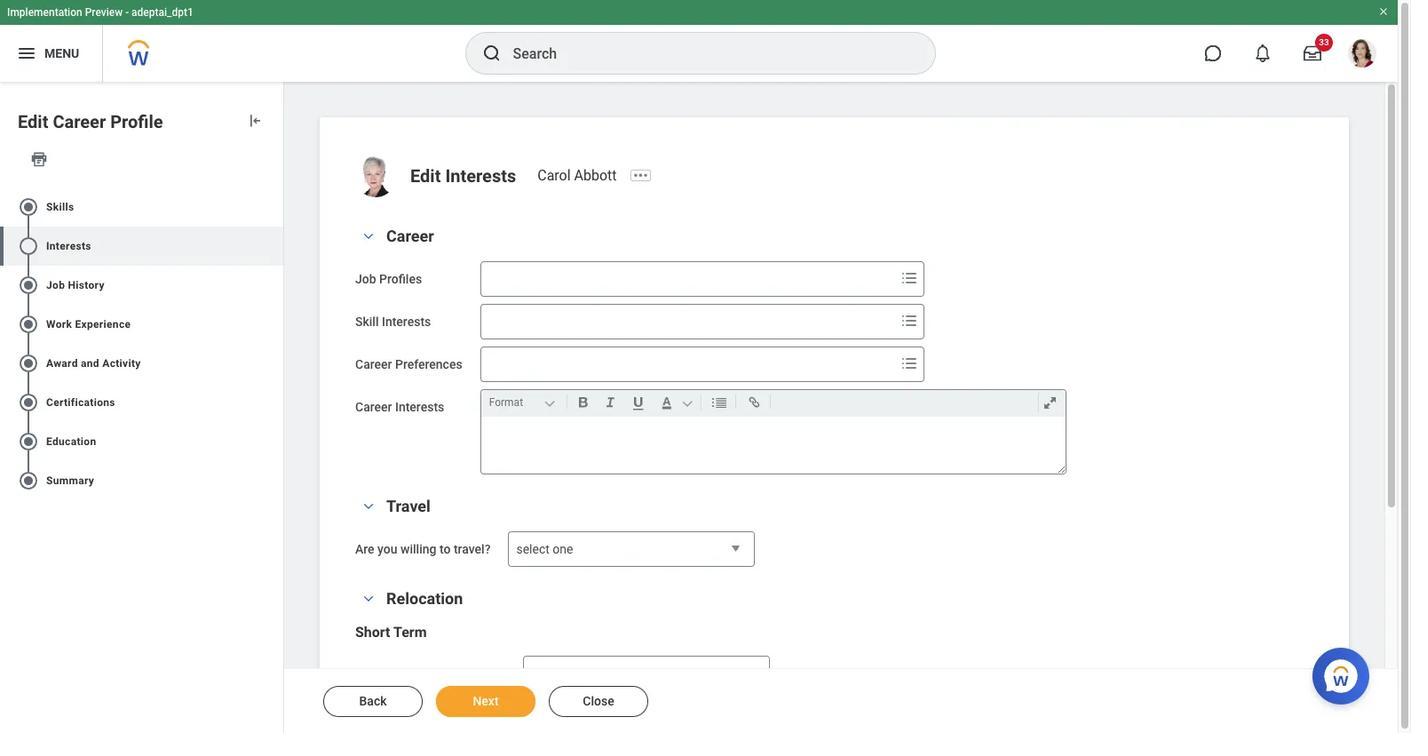Task type: vqa. For each thing, say whether or not it's contained in the screenshot.
first No from the bottom
no



Task type: describe. For each thing, give the bounding box(es) containing it.
certifications
[[46, 396, 115, 409]]

short term button
[[355, 624, 427, 641]]

work experience link
[[0, 305, 283, 344]]

implementation
[[7, 6, 82, 19]]

implementation preview -   adeptai_dpt1
[[7, 6, 194, 19]]

short
[[355, 624, 391, 641]]

summary link
[[0, 461, 283, 500]]

menu button
[[0, 25, 102, 82]]

Career Interests text field
[[481, 417, 1066, 474]]

to for travel?
[[440, 542, 451, 556]]

radio custom image for summary
[[18, 470, 39, 491]]

next
[[473, 694, 499, 708]]

back
[[359, 694, 387, 708]]

error image for work experience
[[266, 313, 283, 335]]

close environment banner image
[[1379, 6, 1390, 17]]

carol
[[538, 167, 571, 184]]

close button
[[549, 686, 649, 717]]

relocation button
[[387, 589, 463, 608]]

preferences
[[395, 357, 463, 371]]

-
[[125, 6, 129, 19]]

Search Workday  search field
[[513, 34, 899, 73]]

edit for edit career profile
[[18, 111, 48, 132]]

select one for are you willing to relocate?
[[531, 666, 588, 681]]

preview
[[85, 6, 123, 19]]

radio custom image for interests
[[18, 235, 39, 257]]

and
[[81, 357, 99, 369]]

interests for skill
[[382, 315, 431, 329]]

edit for edit interests
[[411, 165, 441, 187]]

job history link
[[0, 266, 283, 305]]

chevron down image
[[358, 593, 379, 605]]

award
[[46, 357, 78, 369]]

to for relocate?
[[440, 666, 451, 681]]

profiles
[[380, 272, 422, 286]]

skills
[[46, 201, 74, 213]]

job profiles
[[355, 272, 422, 286]]

radio custom image for job history
[[18, 274, 39, 296]]

chevron down image for travel
[[358, 500, 379, 513]]

inbox large image
[[1304, 44, 1322, 62]]

travel?
[[454, 542, 491, 556]]

select for are you willing to relocate?
[[531, 666, 564, 681]]

transformation import image
[[246, 112, 264, 130]]

radio custom image for certifications
[[18, 392, 39, 413]]

italic image
[[599, 392, 623, 413]]

history
[[68, 279, 105, 291]]

error image for skills
[[266, 196, 283, 218]]

menu banner
[[0, 0, 1399, 82]]

you for are you willing to travel?
[[378, 542, 398, 556]]

prompts image
[[899, 353, 920, 374]]

career left profile
[[53, 111, 106, 132]]

skills link
[[0, 187, 283, 226]]

activity
[[102, 357, 141, 369]]

prompts image for skill interests
[[899, 310, 920, 331]]

menu
[[44, 46, 79, 60]]

Career Preferences field
[[481, 348, 895, 380]]

interests for edit
[[446, 165, 516, 187]]

interests up job history
[[46, 240, 91, 252]]

link image
[[743, 392, 767, 413]]

are for are you willing to travel?
[[355, 542, 375, 556]]

select one for are you willing to travel?
[[517, 542, 574, 556]]

experience
[[75, 318, 131, 330]]

error image for education
[[266, 431, 283, 452]]

error image for job history
[[266, 274, 283, 296]]

33 button
[[1294, 34, 1334, 73]]

relocation
[[387, 589, 463, 608]]

abbott
[[575, 167, 617, 184]]

career button
[[387, 227, 434, 245]]

next button
[[436, 686, 536, 717]]

edit career profile
[[18, 111, 163, 132]]

radio custom image for award and activity
[[18, 353, 39, 374]]

one for are you willing to travel?
[[553, 542, 574, 556]]

justify image
[[16, 43, 37, 64]]

job for job history
[[46, 279, 65, 291]]

Skill Interests field
[[481, 306, 895, 338]]



Task type: locate. For each thing, give the bounding box(es) containing it.
are inside short term group
[[355, 666, 375, 681]]

0 vertical spatial select
[[517, 542, 550, 556]]

interests right skill
[[382, 315, 431, 329]]

radio custom image
[[18, 235, 39, 257], [18, 313, 39, 335], [18, 392, 39, 413]]

back button
[[323, 686, 423, 717]]

certifications link
[[0, 383, 283, 422]]

5 radio custom image from the top
[[18, 470, 39, 491]]

bulleted list image
[[708, 392, 732, 413]]

career preferences
[[355, 357, 463, 371]]

error image
[[266, 274, 283, 296], [266, 313, 283, 335], [266, 392, 283, 413], [266, 431, 283, 452]]

one inside short term group
[[567, 666, 588, 681]]

are you willing to travel?
[[355, 542, 491, 556]]

select up close button
[[531, 666, 564, 681]]

0 horizontal spatial edit
[[18, 111, 48, 132]]

chevron down image left career button
[[358, 230, 379, 243]]

1 horizontal spatial job
[[355, 272, 376, 286]]

one for are you willing to relocate?
[[567, 666, 588, 681]]

job left profiles
[[355, 272, 376, 286]]

select right the travel?
[[517, 542, 550, 556]]

to left the travel?
[[440, 542, 451, 556]]

error image inside "work experience" link
[[266, 313, 283, 335]]

select one button for are you willing to travel?
[[509, 531, 756, 568]]

1 radio custom image from the top
[[18, 196, 39, 218]]

error image for interests
[[266, 235, 283, 257]]

carol abbott element
[[538, 167, 628, 184]]

education
[[46, 435, 96, 448]]

award and activity link
[[0, 344, 283, 383]]

prompts image for job profiles
[[899, 267, 920, 289]]

4 radio custom image from the top
[[18, 431, 39, 452]]

1 horizontal spatial edit
[[411, 165, 441, 187]]

1 vertical spatial select one
[[531, 666, 588, 681]]

skill
[[355, 315, 379, 329]]

job left history
[[46, 279, 65, 291]]

4 error image from the top
[[266, 470, 283, 491]]

2 error image from the top
[[266, 313, 283, 335]]

willing
[[401, 542, 437, 556], [401, 666, 437, 681]]

1 vertical spatial willing
[[401, 666, 437, 681]]

radio custom image for work experience
[[18, 313, 39, 335]]

work experience
[[46, 318, 131, 330]]

1 vertical spatial to
[[440, 666, 451, 681]]

3 error image from the top
[[266, 392, 283, 413]]

chevron down image left travel button at the left bottom of page
[[358, 500, 379, 513]]

profile logan mcneil image
[[1349, 39, 1377, 71]]

to
[[440, 542, 451, 556], [440, 666, 451, 681]]

select one button inside travel group
[[509, 531, 756, 568]]

1 are from the top
[[355, 542, 375, 556]]

to inside short term group
[[440, 666, 451, 681]]

chevron down image inside travel group
[[358, 500, 379, 513]]

Job Profiles field
[[481, 263, 895, 295]]

error image inside award and activity link
[[266, 353, 283, 374]]

are up chevron down icon
[[355, 542, 375, 556]]

format button
[[486, 393, 563, 412]]

radio custom image left education
[[18, 431, 39, 452]]

radio custom image left skills
[[18, 196, 39, 218]]

1 you from the top
[[378, 542, 398, 556]]

radio custom image left job history
[[18, 274, 39, 296]]

you
[[378, 542, 398, 556], [378, 666, 398, 681]]

select for are you willing to travel?
[[517, 542, 550, 556]]

radio custom image inside interests link
[[18, 235, 39, 257]]

one inside travel group
[[553, 542, 574, 556]]

1 willing from the top
[[401, 542, 437, 556]]

0 vertical spatial chevron down image
[[358, 230, 379, 243]]

1 vertical spatial one
[[567, 666, 588, 681]]

education link
[[0, 422, 283, 461]]

0 vertical spatial prompts image
[[899, 267, 920, 289]]

willing down term
[[401, 666, 437, 681]]

willing inside short term group
[[401, 666, 437, 681]]

2 are from the top
[[355, 666, 375, 681]]

select one inside short term group
[[531, 666, 588, 681]]

error image
[[266, 196, 283, 218], [266, 235, 283, 257], [266, 353, 283, 374], [266, 470, 283, 491]]

career
[[53, 111, 106, 132], [387, 227, 434, 245], [355, 357, 392, 371], [355, 400, 392, 414]]

3 error image from the top
[[266, 353, 283, 374]]

error image for summary
[[266, 470, 283, 491]]

1 vertical spatial are
[[355, 666, 375, 681]]

search image
[[481, 43, 503, 64]]

format group
[[486, 390, 1070, 417]]

are up back
[[355, 666, 375, 681]]

1 vertical spatial edit
[[411, 165, 441, 187]]

2 prompts image from the top
[[899, 310, 920, 331]]

radio custom image inside award and activity link
[[18, 353, 39, 374]]

1 radio custom image from the top
[[18, 235, 39, 257]]

radio custom image left certifications at the bottom left of page
[[18, 392, 39, 413]]

0 horizontal spatial job
[[46, 279, 65, 291]]

bold image
[[571, 392, 595, 413]]

short term group
[[355, 624, 1314, 692]]

radio custom image for skills
[[18, 196, 39, 218]]

0 vertical spatial select one button
[[509, 531, 756, 568]]

error image inside certifications link
[[266, 392, 283, 413]]

0 vertical spatial to
[[440, 542, 451, 556]]

radio custom image
[[18, 196, 39, 218], [18, 274, 39, 296], [18, 353, 39, 374], [18, 431, 39, 452], [18, 470, 39, 491]]

career for career interests
[[355, 400, 392, 414]]

career up profiles
[[387, 227, 434, 245]]

interests left the carol
[[446, 165, 516, 187]]

0 vertical spatial select one
[[517, 542, 574, 556]]

short term
[[355, 624, 427, 641]]

are you willing to relocate?
[[355, 666, 505, 681]]

radio custom image inside summary link
[[18, 470, 39, 491]]

you for are you willing to relocate?
[[378, 666, 398, 681]]

career group
[[355, 226, 1314, 475]]

2 willing from the top
[[401, 666, 437, 681]]

1 vertical spatial select
[[531, 666, 564, 681]]

1 error image from the top
[[266, 196, 283, 218]]

1 prompts image from the top
[[899, 267, 920, 289]]

error image inside summary link
[[266, 470, 283, 491]]

radio custom image down print icon
[[18, 235, 39, 257]]

1 vertical spatial radio custom image
[[18, 313, 39, 335]]

one
[[553, 542, 574, 556], [567, 666, 588, 681]]

3 radio custom image from the top
[[18, 392, 39, 413]]

job
[[355, 272, 376, 286], [46, 279, 65, 291]]

are for are you willing to relocate?
[[355, 666, 375, 681]]

career for career preferences
[[355, 357, 392, 371]]

travel button
[[387, 497, 431, 515]]

format
[[489, 396, 523, 409]]

close
[[583, 694, 615, 708]]

0 vertical spatial are
[[355, 542, 375, 556]]

chevron down image for career
[[358, 230, 379, 243]]

award and activity
[[46, 357, 141, 369]]

chevron down image
[[358, 230, 379, 243], [358, 500, 379, 513]]

list containing skills
[[0, 180, 283, 507]]

radio custom image inside "work experience" link
[[18, 313, 39, 335]]

are inside travel group
[[355, 542, 375, 556]]

job for job profiles
[[355, 272, 376, 286]]

radio custom image left award
[[18, 353, 39, 374]]

job history
[[46, 279, 105, 291]]

select one button
[[509, 531, 756, 568], [523, 656, 770, 692]]

0 vertical spatial one
[[553, 542, 574, 556]]

travel
[[387, 497, 431, 515]]

1 vertical spatial select one button
[[523, 656, 770, 692]]

employee's photo (carol abbott) image
[[355, 156, 396, 197]]

relocation group
[[355, 588, 1314, 733]]

print image
[[30, 150, 48, 168]]

willing inside travel group
[[401, 542, 437, 556]]

select inside travel group
[[517, 542, 550, 556]]

select one up close
[[531, 666, 588, 681]]

travel group
[[355, 496, 1314, 568]]

skill interests
[[355, 315, 431, 329]]

interests down preferences
[[395, 400, 445, 414]]

willing for travel?
[[401, 542, 437, 556]]

1 vertical spatial prompts image
[[899, 310, 920, 331]]

edit right employee's photo (carol abbott)
[[411, 165, 441, 187]]

select inside short term group
[[531, 666, 564, 681]]

0 vertical spatial willing
[[401, 542, 437, 556]]

2 radio custom image from the top
[[18, 274, 39, 296]]

error image for award and activity
[[266, 353, 283, 374]]

radio custom image for education
[[18, 431, 39, 452]]

you down travel button at the left bottom of page
[[378, 542, 398, 556]]

job inside career group
[[355, 272, 376, 286]]

1 error image from the top
[[266, 274, 283, 296]]

1 vertical spatial chevron down image
[[358, 500, 379, 513]]

list
[[0, 180, 283, 507]]

33
[[1320, 37, 1330, 47]]

work
[[46, 318, 72, 330]]

0 vertical spatial radio custom image
[[18, 235, 39, 257]]

you up back
[[378, 666, 398, 681]]

select one inside travel group
[[517, 542, 574, 556]]

3 radio custom image from the top
[[18, 353, 39, 374]]

radio custom image inside certifications link
[[18, 392, 39, 413]]

to left relocate?
[[440, 666, 451, 681]]

you inside short term group
[[378, 666, 398, 681]]

career down career preferences
[[355, 400, 392, 414]]

term
[[394, 624, 427, 641]]

willing for relocate?
[[401, 666, 437, 681]]

career down skill
[[355, 357, 392, 371]]

are
[[355, 542, 375, 556], [355, 666, 375, 681]]

radio custom image left summary
[[18, 470, 39, 491]]

edit interests
[[411, 165, 516, 187]]

select one button for are you willing to relocate?
[[523, 656, 770, 692]]

profile
[[110, 111, 163, 132]]

2 chevron down image from the top
[[358, 500, 379, 513]]

prompts image
[[899, 267, 920, 289], [899, 310, 920, 331]]

2 you from the top
[[378, 666, 398, 681]]

career for career
[[387, 227, 434, 245]]

radio custom image inside job history "link"
[[18, 274, 39, 296]]

2 radio custom image from the top
[[18, 313, 39, 335]]

0 vertical spatial you
[[378, 542, 398, 556]]

select one
[[517, 542, 574, 556], [531, 666, 588, 681]]

edit up print icon
[[18, 111, 48, 132]]

you inside travel group
[[378, 542, 398, 556]]

underline image
[[626, 392, 651, 413]]

career interests
[[355, 400, 445, 414]]

select
[[517, 542, 550, 556], [531, 666, 564, 681]]

radio custom image left work
[[18, 313, 39, 335]]

1 to from the top
[[440, 542, 451, 556]]

select one button inside short term group
[[523, 656, 770, 692]]

notifications large image
[[1255, 44, 1272, 62]]

4 error image from the top
[[266, 431, 283, 452]]

maximize image
[[1038, 392, 1062, 413]]

0 vertical spatial edit
[[18, 111, 48, 132]]

action bar region
[[291, 668, 1399, 733]]

summary
[[46, 474, 94, 487]]

error image for certifications
[[266, 392, 283, 413]]

interests link
[[0, 226, 283, 266]]

edit
[[18, 111, 48, 132], [411, 165, 441, 187]]

interests for career
[[395, 400, 445, 414]]

radio custom image inside "education" link
[[18, 431, 39, 452]]

job inside job history "link"
[[46, 279, 65, 291]]

1 chevron down image from the top
[[358, 230, 379, 243]]

adeptai_dpt1
[[132, 6, 194, 19]]

error image inside skills link
[[266, 196, 283, 218]]

select one right the travel?
[[517, 542, 574, 556]]

2 error image from the top
[[266, 235, 283, 257]]

to inside travel group
[[440, 542, 451, 556]]

1 vertical spatial you
[[378, 666, 398, 681]]

2 to from the top
[[440, 666, 451, 681]]

interests
[[446, 165, 516, 187], [46, 240, 91, 252], [382, 315, 431, 329], [395, 400, 445, 414]]

radio custom image inside skills link
[[18, 196, 39, 218]]

willing down travel button at the left bottom of page
[[401, 542, 437, 556]]

relocate?
[[454, 666, 505, 681]]

carol abbott
[[538, 167, 617, 184]]

2 vertical spatial radio custom image
[[18, 392, 39, 413]]



